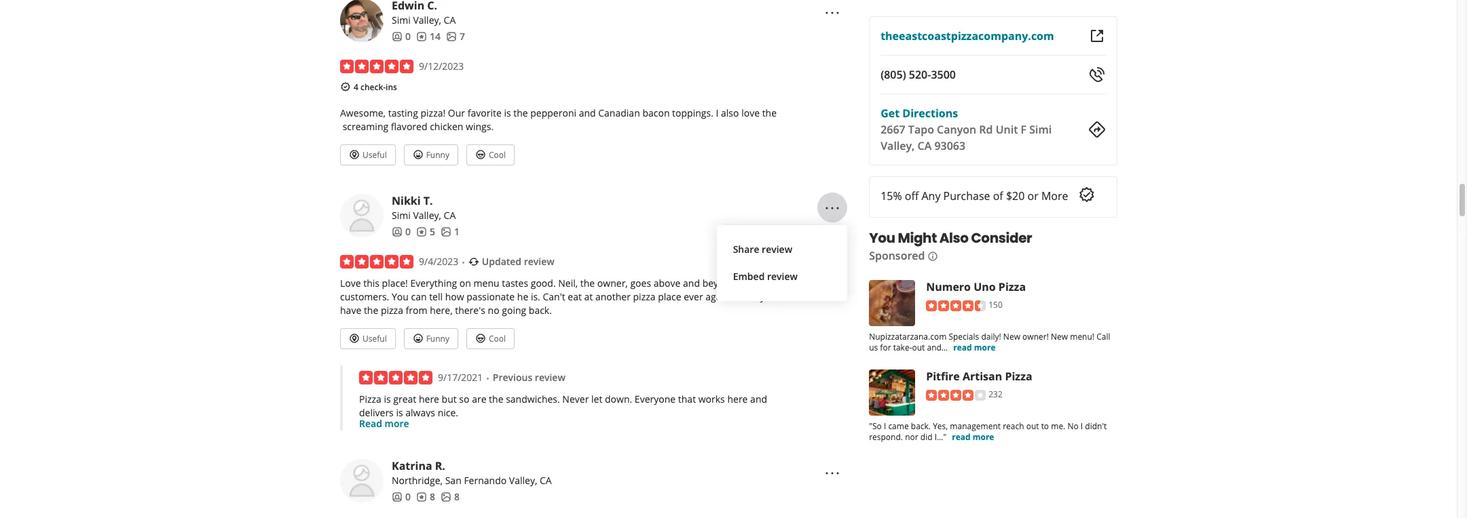 Task type: vqa. For each thing, say whether or not it's contained in the screenshot.
Updated
yes



Task type: locate. For each thing, give the bounding box(es) containing it.
reviews element
[[416, 30, 441, 44], [416, 226, 435, 239], [416, 491, 435, 505]]

520-
[[909, 67, 931, 82]]

yes,
[[933, 421, 948, 433]]

1 vertical spatial and
[[683, 277, 700, 290]]

1 reviews element from the top
[[416, 30, 441, 44]]

valley, right the fernando
[[509, 475, 537, 488]]

1 useful button from the top
[[340, 145, 396, 166]]

share
[[733, 243, 760, 256]]

5 star rating image
[[340, 60, 414, 73], [340, 256, 414, 269], [359, 372, 433, 385]]

for
[[739, 277, 751, 290], [880, 342, 891, 354]]

pizza inside pizza is great here but so are the sandwiches. never let down. everyone that works here and delivers is always nice. read more
[[359, 393, 382, 406]]

8
[[430, 491, 435, 504], [454, 491, 460, 504]]

photos element right 5
[[441, 226, 460, 239]]

san
[[445, 475, 462, 488]]

16 photos v2 image down san on the left
[[441, 492, 452, 503]]

review for previous review
[[535, 372, 566, 384]]

1 vertical spatial simi
[[1030, 122, 1052, 137]]

funny right 16 funny v2 image
[[426, 149, 450, 161]]

"so
[[869, 421, 882, 433]]

1 horizontal spatial for
[[880, 342, 891, 354]]

1 vertical spatial pizza
[[1005, 369, 1032, 384]]

ca up 1
[[444, 209, 456, 222]]

2 cool button from the top
[[467, 329, 515, 350]]

1 vertical spatial 16 friends v2 image
[[392, 492, 403, 503]]

1 vertical spatial 5 star rating image
[[340, 256, 414, 269]]

more for numero
[[974, 342, 996, 354]]

pizza for pitfire artisan pizza
[[1005, 369, 1032, 384]]

photos element containing 1
[[441, 226, 460, 239]]

0 horizontal spatial for
[[739, 277, 751, 290]]

16 friends v2 image down "nikki"
[[392, 227, 403, 238]]

16 cool v2 image
[[475, 333, 486, 344]]

2 menu image from the top
[[824, 466, 841, 482]]

photos element containing 8
[[441, 491, 460, 505]]

menu image for northridge, san fernando valley, ca
[[824, 466, 841, 482]]

0 vertical spatial menu image
[[824, 5, 841, 21]]

1 vertical spatial read more
[[952, 432, 994, 444]]

another
[[596, 291, 631, 304]]

0 vertical spatial and
[[579, 107, 596, 120]]

nupizzatarzana.com
[[869, 331, 947, 343]]

read more for uno
[[953, 342, 996, 354]]

nikki t. simi valley, ca
[[392, 194, 456, 222]]

16 info v2 image
[[928, 251, 939, 262]]

0 vertical spatial funny
[[426, 149, 450, 161]]

pitfire
[[926, 369, 960, 384]]

1 vertical spatial is
[[384, 393, 391, 406]]

9/12/2023
[[419, 60, 464, 73]]

and
[[579, 107, 596, 120], [683, 277, 700, 290], [751, 393, 768, 406]]

photos element containing 7
[[446, 30, 465, 44]]

simi down "nikki"
[[392, 209, 411, 222]]

0 vertical spatial reviews element
[[416, 30, 441, 44]]

1 vertical spatial funny button
[[404, 329, 458, 350]]

might
[[898, 229, 937, 248]]

7
[[460, 30, 465, 43]]

here up always
[[419, 393, 439, 406]]

useful button down have
[[340, 329, 396, 350]]

2 0 from the top
[[405, 226, 411, 239]]

2 vertical spatial 16 photos v2 image
[[441, 492, 452, 503]]

1 vertical spatial reviews element
[[416, 226, 435, 239]]

0 vertical spatial read more
[[953, 342, 996, 354]]

read for pitfire
[[952, 432, 971, 444]]

useful down customers.
[[363, 333, 387, 345]]

0 down northridge,
[[405, 491, 411, 504]]

is inside awesome, tasting pizza! our favorite is the pepperoni and canadian bacon toppings. i also love the screaming flavored chicken wings.
[[504, 107, 511, 120]]

new right daily!
[[1003, 331, 1020, 343]]

more down great
[[385, 418, 409, 431]]

0 vertical spatial 0
[[405, 30, 411, 43]]

1 horizontal spatial here
[[728, 393, 748, 406]]

16 update v2 image
[[469, 257, 479, 268]]

1 vertical spatial read more link
[[952, 432, 994, 444]]

read right and…
[[953, 342, 972, 354]]

pizza down goes
[[633, 291, 656, 304]]

ca inside katrina r. northridge, san fernando valley, ca
[[540, 475, 552, 488]]

2 horizontal spatial is
[[504, 107, 511, 120]]

1 vertical spatial photos element
[[441, 226, 460, 239]]

16 useful v2 image down screaming
[[349, 149, 360, 160]]

1 cool from the top
[[489, 149, 506, 161]]

1 16 review v2 image from the top
[[416, 227, 427, 238]]

2 cool from the top
[[489, 333, 506, 345]]

reviews element for nikki
[[416, 226, 435, 239]]

1 new from the left
[[1003, 331, 1020, 343]]

16 useful v2 image down have
[[349, 333, 360, 344]]

useful for 16 funny v2 icon's '16 useful v2' icon
[[363, 333, 387, 345]]

0 vertical spatial 16 review v2 image
[[416, 227, 427, 238]]

0 vertical spatial is
[[504, 107, 511, 120]]

pizza for numero uno pizza
[[999, 280, 1026, 295]]

useful button for 16 funny v2 image
[[340, 145, 396, 166]]

back. inside '"so i came back. yes, management reach out to me. no i didn't respond. nor did i…"'
[[911, 421, 931, 433]]

0 horizontal spatial you
[[392, 291, 409, 304]]

out left to
[[1026, 421, 1039, 433]]

9/4/2023
[[419, 256, 459, 268]]

embed review
[[733, 270, 798, 283]]

pizza
[[999, 280, 1026, 295], [1005, 369, 1032, 384], [359, 393, 382, 406]]

1 menu image from the top
[[824, 5, 841, 21]]

photos element down san on the left
[[441, 491, 460, 505]]

1 vertical spatial useful
[[363, 333, 387, 345]]

the down customers.
[[364, 304, 379, 317]]

1 vertical spatial 16 useful v2 image
[[349, 333, 360, 344]]

review up the embed review button at the bottom
[[762, 243, 793, 256]]

i right "so at the bottom of the page
[[884, 421, 886, 433]]

more left reach
[[973, 432, 994, 444]]

ca down tapo
[[918, 139, 932, 153]]

for right us at the bottom right
[[880, 342, 891, 354]]

"so i came back. yes, management reach out to me. no i didn't respond. nor did i…"
[[869, 421, 1107, 444]]

for inside the love this place! everything on menu tastes good. neil, the owner, goes above and beyond for all the customers. you can tell how passionate he is. can't eat at another pizza place ever again! once you have the pizza from here, there's no going back.
[[739, 277, 751, 290]]

3 0 from the top
[[405, 491, 411, 504]]

is
[[504, 107, 511, 120], [384, 393, 391, 406], [396, 407, 403, 420]]

back. left yes,
[[911, 421, 931, 433]]

24 check in v2 image
[[1079, 187, 1096, 203]]

2 vertical spatial photos element
[[441, 491, 460, 505]]

and left canadian at the left top of page
[[579, 107, 596, 120]]

useful button
[[340, 145, 396, 166], [340, 329, 396, 350]]

0 vertical spatial more
[[974, 342, 996, 354]]

is right favorite
[[504, 107, 511, 120]]

1 vertical spatial funny
[[426, 333, 450, 345]]

16 photos v2 image
[[446, 31, 457, 42], [441, 227, 452, 238], [441, 492, 452, 503]]

review up good.
[[524, 256, 555, 268]]

love
[[340, 277, 361, 290]]

funny
[[426, 149, 450, 161], [426, 333, 450, 345]]

directions
[[903, 106, 958, 121]]

i left "also" on the top of the page
[[716, 107, 719, 120]]

pitfire artisan pizza
[[926, 369, 1032, 384]]

reviews element down northridge,
[[416, 491, 435, 505]]

2 useful button from the top
[[340, 329, 396, 350]]

0 vertical spatial you
[[869, 229, 895, 248]]

ever
[[684, 291, 703, 304]]

0 vertical spatial funny button
[[404, 145, 458, 166]]

1 vertical spatial menu image
[[824, 466, 841, 482]]

this
[[364, 277, 380, 290]]

photos element
[[446, 30, 465, 44], [441, 226, 460, 239], [441, 491, 460, 505]]

5 star rating image up this
[[340, 256, 414, 269]]

reviews element down nikki t. simi valley, ca
[[416, 226, 435, 239]]

valley, down t.
[[413, 209, 441, 222]]

1 horizontal spatial pizza
[[633, 291, 656, 304]]

menu
[[717, 226, 847, 302]]

friends element for katrina r.
[[392, 491, 411, 505]]

read more link up pitfire artisan pizza
[[953, 342, 996, 354]]

1 16 useful v2 image from the top
[[349, 149, 360, 160]]

1 useful from the top
[[363, 149, 387, 161]]

specials
[[949, 331, 979, 343]]

cool button for 16 funny v2 image
[[467, 145, 515, 166]]

0 right 16 friends v2 image
[[405, 30, 411, 43]]

cool button down no
[[467, 329, 515, 350]]

0 vertical spatial 16 useful v2 image
[[349, 149, 360, 160]]

0 vertical spatial read
[[953, 342, 972, 354]]

24 phone v2 image
[[1089, 67, 1106, 83]]

tapo
[[908, 122, 934, 137]]

and inside the love this place! everything on menu tastes good. neil, the owner, goes above and beyond for all the customers. you can tell how passionate he is. can't eat at another pizza place ever again! once you have the pizza from here, there's no going back.
[[683, 277, 700, 290]]

0 horizontal spatial new
[[1003, 331, 1020, 343]]

is.
[[531, 291, 541, 304]]

read
[[953, 342, 972, 354], [952, 432, 971, 444]]

5 star rating image for 5
[[340, 256, 414, 269]]

and…
[[927, 342, 948, 354]]

also
[[721, 107, 739, 120]]

new
[[1003, 331, 1020, 343], [1051, 331, 1068, 343]]

0 vertical spatial useful button
[[340, 145, 396, 166]]

0 vertical spatial out
[[912, 342, 925, 354]]

8 down northridge,
[[430, 491, 435, 504]]

reviews element down simi valley, ca
[[416, 30, 441, 44]]

again!
[[706, 291, 732, 304]]

2 funny button from the top
[[404, 329, 458, 350]]

2 vertical spatial friends element
[[392, 491, 411, 505]]

friends element down northridge,
[[392, 491, 411, 505]]

simi right f
[[1030, 122, 1052, 137]]

useful button down screaming
[[340, 145, 396, 166]]

0 vertical spatial photos element
[[446, 30, 465, 44]]

5 star rating image up great
[[359, 372, 433, 385]]

ca right the fernando
[[540, 475, 552, 488]]

2 reviews element from the top
[[416, 226, 435, 239]]

friends element
[[392, 30, 411, 44], [392, 226, 411, 239], [392, 491, 411, 505]]

0 vertical spatial useful
[[363, 149, 387, 161]]

1 horizontal spatial back.
[[911, 421, 931, 433]]

16 useful v2 image
[[349, 149, 360, 160], [349, 333, 360, 344]]

0 vertical spatial pizza
[[999, 280, 1026, 295]]

cool
[[489, 149, 506, 161], [489, 333, 506, 345]]

cool for 16 cool v2 icon in the bottom left of the page
[[489, 333, 506, 345]]

valley,
[[413, 14, 441, 27], [881, 139, 915, 153], [413, 209, 441, 222], [509, 475, 537, 488]]

0 for katrina
[[405, 491, 411, 504]]

0 vertical spatial cool
[[489, 149, 506, 161]]

1 vertical spatial 16 photos v2 image
[[441, 227, 452, 238]]

1 horizontal spatial 8
[[454, 491, 460, 504]]

read
[[359, 418, 382, 431]]

get directions 2667 tapo canyon rd unit f simi valley, ca 93063
[[881, 106, 1052, 153]]

menu image
[[824, 5, 841, 21], [824, 466, 841, 482]]

from
[[406, 304, 428, 317]]

let
[[592, 393, 603, 406]]

back. down is.
[[529, 304, 552, 317]]

1 horizontal spatial and
[[683, 277, 700, 290]]

1 16 friends v2 image from the top
[[392, 227, 403, 238]]

4 star rating image
[[926, 390, 986, 401]]

0 vertical spatial read more link
[[953, 342, 996, 354]]

love
[[742, 107, 760, 120]]

0 horizontal spatial here
[[419, 393, 439, 406]]

friends element left 5
[[392, 226, 411, 239]]

2 vertical spatial reviews element
[[416, 491, 435, 505]]

1 vertical spatial back.
[[911, 421, 931, 433]]

2 vertical spatial and
[[751, 393, 768, 406]]

share review
[[733, 243, 793, 256]]

funny button for 16 funny v2 image useful "button"
[[404, 145, 458, 166]]

1 horizontal spatial out
[[1026, 421, 1039, 433]]

funny for 16 funny v2 icon
[[426, 333, 450, 345]]

pizza right artisan
[[1005, 369, 1032, 384]]

1 funny from the top
[[426, 149, 450, 161]]

out left and…
[[912, 342, 925, 354]]

16 photos v2 image left 7
[[446, 31, 457, 42]]

more up artisan
[[974, 342, 996, 354]]

you down "place!"
[[392, 291, 409, 304]]

can't
[[543, 291, 566, 304]]

and inside awesome, tasting pizza! our favorite is the pepperoni and canadian bacon toppings. i also love the screaming flavored chicken wings.
[[579, 107, 596, 120]]

8 inside photos element
[[454, 491, 460, 504]]

1 horizontal spatial new
[[1051, 331, 1068, 343]]

back. inside the love this place! everything on menu tastes good. neil, the owner, goes above and beyond for all the customers. you can tell how passionate he is. can't eat at another pizza place ever again! once you have the pizza from here, there's no going back.
[[529, 304, 552, 317]]

0 vertical spatial 16 friends v2 image
[[392, 227, 403, 238]]

2 vertical spatial simi
[[392, 209, 411, 222]]

cool button for 16 funny v2 icon
[[467, 329, 515, 350]]

any
[[922, 189, 941, 204]]

16 friends v2 image down northridge,
[[392, 492, 403, 503]]

out inside '"so i came back. yes, management reach out to me. no i didn't respond. nor did i…"'
[[1026, 421, 1039, 433]]

2 16 useful v2 image from the top
[[349, 333, 360, 344]]

menu image for simi valley, ca
[[824, 5, 841, 21]]

1 vertical spatial you
[[392, 291, 409, 304]]

1 vertical spatial 0
[[405, 226, 411, 239]]

friends element left 16 review v2 icon
[[392, 30, 411, 44]]

out inside nupizzatarzana.com specials daily! new owner! new menu! call us for take-out and…
[[912, 342, 925, 354]]

0 horizontal spatial out
[[912, 342, 925, 354]]

consider
[[971, 229, 1032, 248]]

photo of katrina r. image
[[340, 460, 384, 503]]

photos element for nikki t.
[[441, 226, 460, 239]]

review up sandwiches.
[[535, 372, 566, 384]]

2 friends element from the top
[[392, 226, 411, 239]]

read more up pitfire artisan pizza
[[953, 342, 996, 354]]

2 vertical spatial is
[[396, 407, 403, 420]]

valley, inside nikki t. simi valley, ca
[[413, 209, 441, 222]]

read more link for uno
[[953, 342, 996, 354]]

numero uno pizza link
[[926, 280, 1026, 295]]

wings.
[[466, 121, 494, 133]]

the right are
[[489, 393, 504, 406]]

our
[[448, 107, 465, 120]]

read more right i…"
[[952, 432, 994, 444]]

1 here from the left
[[419, 393, 439, 406]]

5 star rating image up 4 check-ins at the top left
[[340, 60, 414, 73]]

valley, inside katrina r. northridge, san fernando valley, ca
[[509, 475, 537, 488]]

1 vertical spatial cool button
[[467, 329, 515, 350]]

pizza left from
[[381, 304, 403, 317]]

1 vertical spatial cool
[[489, 333, 506, 345]]

2 here from the left
[[728, 393, 748, 406]]

you up the sponsored
[[869, 229, 895, 248]]

ca
[[444, 14, 456, 27], [918, 139, 932, 153], [444, 209, 456, 222], [540, 475, 552, 488]]

1 vertical spatial useful button
[[340, 329, 396, 350]]

1 vertical spatial pizza
[[381, 304, 403, 317]]

and up ever
[[683, 277, 700, 290]]

16 photos v2 image left 1
[[441, 227, 452, 238]]

2 vertical spatial 0
[[405, 491, 411, 504]]

2 vertical spatial pizza
[[359, 393, 382, 406]]

1 vertical spatial more
[[385, 418, 409, 431]]

16 funny v2 image
[[413, 333, 424, 344]]

3 friends element from the top
[[392, 491, 411, 505]]

1 funny button from the top
[[404, 145, 458, 166]]

read more button
[[359, 418, 409, 431]]

pizza up 150
[[999, 280, 1026, 295]]

cool for 16 cool v2 image on the left of the page
[[489, 149, 506, 161]]

numero
[[926, 280, 971, 295]]

also
[[939, 229, 969, 248]]

works
[[699, 393, 725, 406]]

menu containing share review
[[717, 226, 847, 302]]

sponsored
[[869, 249, 925, 264]]

all
[[754, 277, 764, 290]]

more for pitfire
[[973, 432, 994, 444]]

menu
[[474, 277, 500, 290]]

cool button down wings.
[[467, 145, 515, 166]]

1 vertical spatial out
[[1026, 421, 1039, 433]]

0 vertical spatial cool button
[[467, 145, 515, 166]]

16 photos v2 image for t.
[[441, 227, 452, 238]]

24 external link v2 image
[[1089, 28, 1106, 44]]

pizza up "delivers" at the bottom of page
[[359, 393, 382, 406]]

0 vertical spatial 5 star rating image
[[340, 60, 414, 73]]

2 8 from the left
[[454, 491, 460, 504]]

0 horizontal spatial and
[[579, 107, 596, 120]]

16 review v2 image down northridge,
[[416, 492, 427, 503]]

katrina r. northridge, san fernando valley, ca
[[392, 459, 552, 488]]

2 horizontal spatial and
[[751, 393, 768, 406]]

2 useful from the top
[[363, 333, 387, 345]]

is left great
[[384, 393, 391, 406]]

back.
[[529, 304, 552, 317], [911, 421, 931, 433]]

read right i…"
[[952, 432, 971, 444]]

16 review v2 image left 5
[[416, 227, 427, 238]]

useful down screaming
[[363, 149, 387, 161]]

here right works
[[728, 393, 748, 406]]

bacon
[[643, 107, 670, 120]]

and right works
[[751, 393, 768, 406]]

read for numero
[[953, 342, 972, 354]]

reviews element containing 8
[[416, 491, 435, 505]]

0 vertical spatial for
[[739, 277, 751, 290]]

simi valley, ca
[[392, 14, 456, 27]]

ca inside nikki t. simi valley, ca
[[444, 209, 456, 222]]

1 vertical spatial friends element
[[392, 226, 411, 239]]

funny button down here, on the left of page
[[404, 329, 458, 350]]

4 check-ins
[[354, 82, 397, 93]]

the
[[514, 107, 528, 120], [762, 107, 777, 120], [581, 277, 595, 290], [766, 277, 781, 290], [364, 304, 379, 317], [489, 393, 504, 406]]

2 vertical spatial more
[[973, 432, 994, 444]]

embed review button
[[728, 264, 837, 291]]

1 vertical spatial read
[[952, 432, 971, 444]]

new left menu!
[[1051, 331, 1068, 343]]

is down great
[[396, 407, 403, 420]]

simi up 16 friends v2 image
[[392, 14, 411, 27]]

the left 'pepperoni'
[[514, 107, 528, 120]]

reviews element containing 5
[[416, 226, 435, 239]]

1 cool button from the top
[[467, 145, 515, 166]]

8 down san on the left
[[454, 491, 460, 504]]

1 friends element from the top
[[392, 30, 411, 44]]

did
[[920, 432, 933, 444]]

call
[[1097, 331, 1110, 343]]

read more link right i…"
[[952, 432, 994, 444]]

purchase
[[943, 189, 990, 204]]

16 review v2 image
[[416, 227, 427, 238], [416, 492, 427, 503]]

cool right 16 cool v2 image on the left of the page
[[489, 149, 506, 161]]

2 new from the left
[[1051, 331, 1068, 343]]

0 left 5
[[405, 226, 411, 239]]

2 16 review v2 image from the top
[[416, 492, 427, 503]]

f
[[1021, 122, 1027, 137]]

2 16 friends v2 image from the top
[[392, 492, 403, 503]]

useful for '16 useful v2' icon for 16 funny v2 image
[[363, 149, 387, 161]]

0 vertical spatial friends element
[[392, 30, 411, 44]]

cool right 16 cool v2 icon in the bottom left of the page
[[489, 333, 506, 345]]

funny button down the chicken
[[404, 145, 458, 166]]

more
[[1041, 189, 1068, 204]]

ins
[[386, 82, 397, 93]]

0 vertical spatial back.
[[529, 304, 552, 317]]

pitfire artisan pizza link
[[926, 369, 1032, 384]]

photos element for katrina r.
[[441, 491, 460, 505]]

16 friends v2 image
[[392, 227, 403, 238], [392, 492, 403, 503]]

passionate
[[467, 291, 515, 304]]

simi inside nikki t. simi valley, ca
[[392, 209, 411, 222]]

3 reviews element from the top
[[416, 491, 435, 505]]

rd
[[979, 122, 993, 137]]

1 vertical spatial 16 review v2 image
[[416, 492, 427, 503]]

1 vertical spatial for
[[880, 342, 891, 354]]

valley, down '2667'
[[881, 139, 915, 153]]

0 horizontal spatial 8
[[430, 491, 435, 504]]

i right the no
[[1081, 421, 1083, 433]]

0 horizontal spatial i
[[716, 107, 719, 120]]

for up once
[[739, 277, 751, 290]]

review up you
[[767, 270, 798, 283]]

3500
[[931, 67, 956, 82]]

16 photos v2 image for r.
[[441, 492, 452, 503]]

going
[[502, 304, 527, 317]]

4
[[354, 82, 359, 93]]

funny right 16 funny v2 icon
[[426, 333, 450, 345]]

4.5 star rating image
[[926, 301, 986, 312]]

read more for artisan
[[952, 432, 994, 444]]

how
[[445, 291, 464, 304]]

(805)
[[881, 67, 906, 82]]

photos element right 14 at the top
[[446, 30, 465, 44]]

take-
[[893, 342, 912, 354]]

0 for nikki
[[405, 226, 411, 239]]

0 horizontal spatial back.
[[529, 304, 552, 317]]

2 funny from the top
[[426, 333, 450, 345]]

16 review v2 image for nikki
[[416, 227, 427, 238]]

0
[[405, 30, 411, 43], [405, 226, 411, 239], [405, 491, 411, 504]]



Task type: describe. For each thing, give the bounding box(es) containing it.
numero uno pizza image
[[869, 281, 915, 327]]

1 horizontal spatial i
[[884, 421, 886, 433]]

katrina r. link
[[392, 459, 445, 474]]

read more link for artisan
[[952, 432, 994, 444]]

owner,
[[598, 277, 628, 290]]

have
[[340, 304, 362, 317]]

the up at
[[581, 277, 595, 290]]

to
[[1041, 421, 1049, 433]]

16 funny v2 image
[[413, 149, 424, 160]]

northridge,
[[392, 475, 443, 488]]

us
[[869, 342, 878, 354]]

can
[[411, 291, 427, 304]]

16 review v2 image
[[416, 31, 427, 42]]

everyone
[[635, 393, 676, 406]]

nor
[[905, 432, 918, 444]]

me.
[[1051, 421, 1066, 433]]

ca inside get directions 2667 tapo canyon rd unit f simi valley, ca 93063
[[918, 139, 932, 153]]

16 useful v2 image for 16 funny v2 icon
[[349, 333, 360, 344]]

management
[[950, 421, 1001, 433]]

screaming
[[343, 121, 389, 133]]

eat
[[568, 291, 582, 304]]

16 cool v2 image
[[475, 149, 486, 160]]

love this place! everything on menu tastes good. neil, the owner, goes above and beyond for all the customers. you can tell how passionate he is. can't eat at another pizza place ever again! once you have the pizza from here, there's no going back.
[[340, 277, 781, 317]]

tell
[[429, 291, 443, 304]]

canadian
[[599, 107, 640, 120]]

artisan
[[963, 369, 1002, 384]]

friends element for nikki t.
[[392, 226, 411, 239]]

the inside pizza is great here but so are the sandwiches. never let down. everyone that works here and delivers is always nice. read more
[[489, 393, 504, 406]]

but
[[442, 393, 457, 406]]

ca up 9/12/2023
[[444, 14, 456, 27]]

more inside pizza is great here but so are the sandwiches. never let down. everyone that works here and delivers is always nice. read more
[[385, 418, 409, 431]]

useful button for 16 funny v2 icon
[[340, 329, 396, 350]]

you
[[760, 291, 777, 304]]

1 8 from the left
[[430, 491, 435, 504]]

9/17/2021
[[438, 372, 483, 384]]

for inside nupizzatarzana.com specials daily! new owner! new menu! call us for take-out and…
[[880, 342, 891, 354]]

t.
[[424, 194, 433, 209]]

updated
[[482, 256, 522, 268]]

that
[[678, 393, 696, 406]]

goes
[[631, 277, 651, 290]]

the up you
[[766, 277, 781, 290]]

check-
[[361, 82, 386, 93]]

good.
[[531, 277, 556, 290]]

of
[[993, 189, 1003, 204]]

5 star rating image for 14
[[340, 60, 414, 73]]

pepperoni
[[531, 107, 577, 120]]

1
[[454, 226, 460, 239]]

menu image
[[824, 200, 841, 217]]

uno
[[974, 280, 996, 295]]

24 directions v2 image
[[1089, 122, 1106, 138]]

0 vertical spatial simi
[[392, 14, 411, 27]]

always
[[406, 407, 435, 420]]

are
[[472, 393, 487, 406]]

above
[[654, 277, 681, 290]]

nikki
[[392, 194, 421, 209]]

i…"
[[935, 432, 947, 444]]

i inside awesome, tasting pizza! our favorite is the pepperoni and canadian bacon toppings. i also love the screaming flavored chicken wings.
[[716, 107, 719, 120]]

1 horizontal spatial is
[[396, 407, 403, 420]]

daily!
[[981, 331, 1001, 343]]

16 friends v2 image for nikki
[[392, 227, 403, 238]]

off
[[905, 189, 919, 204]]

16 friends v2 image
[[392, 31, 403, 42]]

owner!
[[1023, 331, 1049, 343]]

232
[[989, 389, 1003, 401]]

updated review
[[482, 256, 555, 268]]

numero uno pizza
[[926, 280, 1026, 295]]

pizza is great here but so are the sandwiches. never let down. everyone that works here and delivers is always nice. read more
[[359, 393, 768, 431]]

funny button for 16 funny v2 icon's useful "button"
[[404, 329, 458, 350]]

pitfire artisan pizza image
[[869, 370, 915, 416]]

came
[[888, 421, 909, 433]]

review for embed review
[[767, 270, 798, 283]]

and inside pizza is great here but so are the sandwiches. never let down. everyone that works here and delivers is always nice. read more
[[751, 393, 768, 406]]

16 review v2 image for katrina
[[416, 492, 427, 503]]

place
[[658, 291, 682, 304]]

reach
[[1003, 421, 1024, 433]]

get
[[881, 106, 900, 121]]

1 0 from the top
[[405, 30, 411, 43]]

or
[[1028, 189, 1039, 204]]

theeastcoastpizzacompany.com
[[881, 29, 1054, 43]]

funny for 16 funny v2 image
[[426, 149, 450, 161]]

review for share review
[[762, 243, 793, 256]]

customers.
[[340, 291, 389, 304]]

get directions link
[[881, 106, 958, 121]]

reviews element for katrina
[[416, 491, 435, 505]]

nice.
[[438, 407, 458, 420]]

place!
[[382, 277, 408, 290]]

beyond
[[703, 277, 736, 290]]

0 horizontal spatial pizza
[[381, 304, 403, 317]]

reviews element containing 14
[[416, 30, 441, 44]]

photo of edwin c. image
[[340, 0, 384, 42]]

0 vertical spatial pizza
[[633, 291, 656, 304]]

2 vertical spatial 5 star rating image
[[359, 372, 433, 385]]

favorite
[[468, 107, 502, 120]]

awesome, tasting pizza! our favorite is the pepperoni and canadian bacon toppings. i also love the screaming flavored chicken wings.
[[340, 107, 777, 133]]

review for updated review
[[524, 256, 555, 268]]

delivers
[[359, 407, 394, 420]]

tasting
[[388, 107, 418, 120]]

valley, up 16 review v2 icon
[[413, 14, 441, 27]]

0 horizontal spatial is
[[384, 393, 391, 406]]

no
[[488, 304, 500, 317]]

menu!
[[1070, 331, 1095, 343]]

pizza!
[[421, 107, 446, 120]]

toppings.
[[672, 107, 714, 120]]

2 horizontal spatial i
[[1081, 421, 1083, 433]]

awesome,
[[340, 107, 386, 120]]

16 friends v2 image for katrina
[[392, 492, 403, 503]]

5
[[430, 226, 435, 239]]

no
[[1068, 421, 1079, 433]]

never
[[563, 393, 589, 406]]

1 horizontal spatial you
[[869, 229, 895, 248]]

photo of nikki t. image
[[340, 194, 384, 238]]

2667
[[881, 122, 905, 137]]

tastes
[[502, 277, 528, 290]]

16 check in v2 image
[[340, 81, 351, 92]]

16 useful v2 image for 16 funny v2 image
[[349, 149, 360, 160]]

didn't
[[1085, 421, 1107, 433]]

0 vertical spatial 16 photos v2 image
[[446, 31, 457, 42]]

14
[[430, 30, 441, 43]]

share review button
[[728, 237, 837, 264]]

previous review
[[493, 372, 566, 384]]

15% off any purchase of $20 or more
[[881, 189, 1068, 204]]

valley, inside get directions 2667 tapo canyon rd unit f simi valley, ca 93063
[[881, 139, 915, 153]]

simi inside get directions 2667 tapo canyon rd unit f simi valley, ca 93063
[[1030, 122, 1052, 137]]

you inside the love this place! everything on menu tastes good. neil, the owner, goes above and beyond for all the customers. you can tell how passionate he is. can't eat at another pizza place ever again! once you have the pizza from here, there's no going back.
[[392, 291, 409, 304]]

nupizzatarzana.com specials daily! new owner! new menu! call us for take-out and…
[[869, 331, 1110, 354]]

the right love
[[762, 107, 777, 120]]



